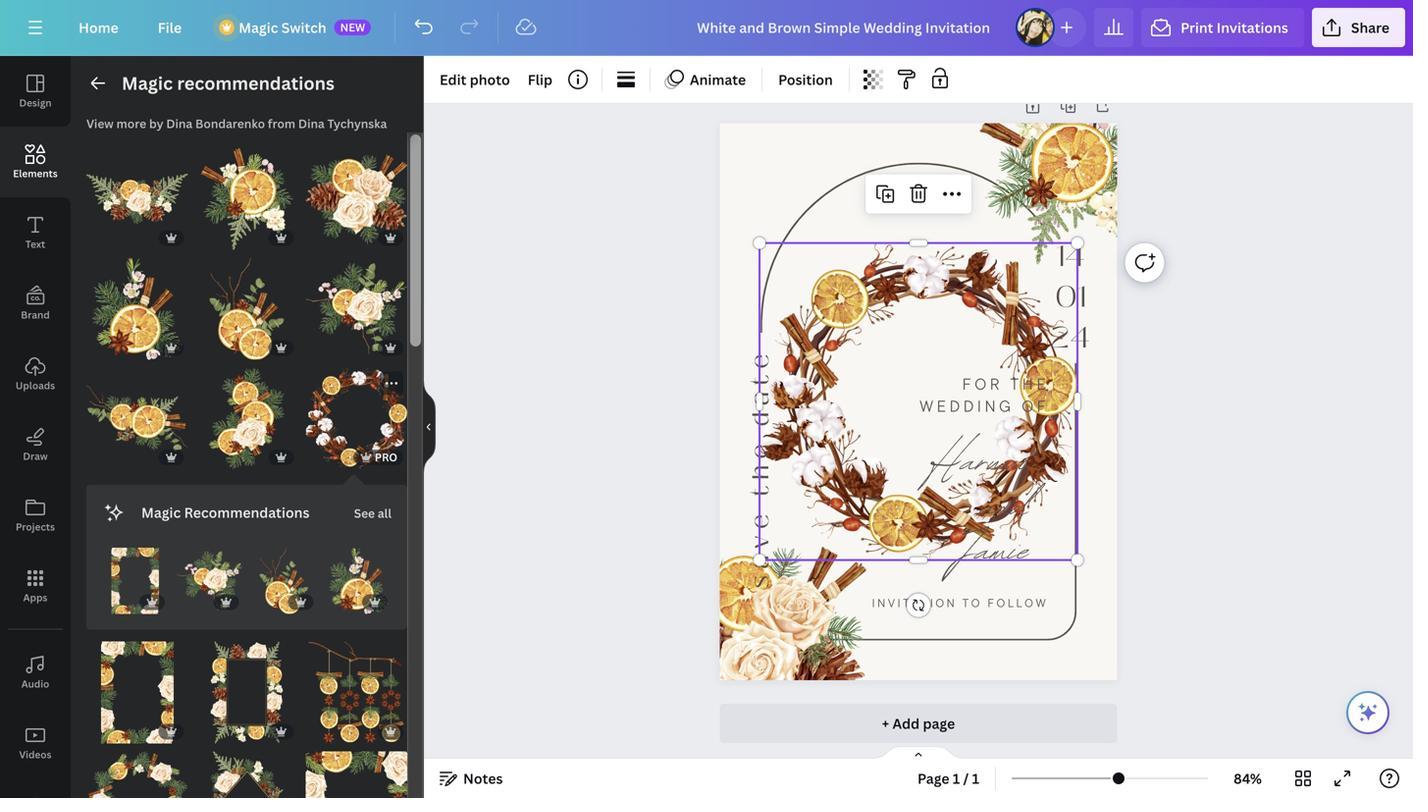 Task type: describe. For each thing, give the bounding box(es) containing it.
design
[[19, 96, 52, 109]]

christmas botanical frame image
[[196, 752, 298, 798]]

videos button
[[0, 708, 71, 779]]

more
[[116, 115, 146, 132]]

recommendations
[[184, 503, 310, 522]]

print invitations
[[1181, 18, 1289, 37]]

follow
[[988, 596, 1049, 610]]

position
[[779, 70, 833, 89]]

photo
[[470, 70, 510, 89]]

84% button
[[1217, 763, 1280, 794]]

print
[[1181, 18, 1214, 37]]

new
[[340, 20, 365, 34]]

2 dina from the left
[[298, 115, 325, 132]]

flip
[[528, 70, 553, 89]]

edit photo
[[440, 70, 510, 89]]

magic for magic switch
[[239, 18, 278, 37]]

tychynska
[[328, 115, 387, 132]]

0 vertical spatial christmas frame with orange and rose. image
[[102, 548, 169, 614]]

bondarenko
[[195, 115, 265, 132]]

1 vertical spatial christmas frame with orange and rose. image
[[86, 642, 188, 744]]

see all
[[354, 505, 392, 521]]

save the date
[[744, 348, 778, 588]]

pro
[[375, 450, 398, 464]]

page
[[918, 769, 950, 788]]

side panel tab list
[[0, 56, 71, 798]]

14
[[1056, 234, 1086, 279]]

hide image
[[423, 380, 436, 474]]

home link
[[63, 8, 134, 47]]

wedding
[[920, 396, 1015, 416]]

file button
[[142, 8, 198, 47]]

page 1 / 1
[[918, 769, 980, 788]]

share
[[1352, 18, 1390, 37]]

magic for magic recommendations
[[122, 71, 173, 95]]

for
[[963, 374, 1004, 394]]

dina tychynska button
[[298, 115, 387, 132]]

14 01 24
[[1051, 234, 1091, 360]]

projects
[[16, 520, 55, 534]]

elements button
[[0, 127, 71, 197]]

magic switch
[[239, 18, 327, 37]]

1 1 from the left
[[953, 769, 961, 788]]

to
[[963, 596, 983, 610]]

file
[[158, 18, 182, 37]]

notes
[[463, 769, 503, 788]]

brand
[[21, 308, 50, 322]]

and
[[981, 468, 1030, 544]]

date
[[744, 348, 778, 426]]

+
[[882, 714, 890, 733]]

notes button
[[432, 763, 511, 794]]

2 1 from the left
[[973, 769, 980, 788]]

design button
[[0, 56, 71, 127]]

text
[[25, 238, 45, 251]]

print invitations button
[[1142, 8, 1305, 47]]

view
[[86, 115, 114, 132]]

magic recommendations
[[141, 503, 310, 522]]

home
[[79, 18, 119, 37]]

main menu bar
[[0, 0, 1414, 56]]

see all button
[[352, 493, 394, 532]]

apps
[[23, 591, 47, 604]]

fragrant natural vine wreath decorated with dried orange fruits, cotton flowers, cinnamon, anise, and rosehip berries. christmas wreath. image
[[306, 368, 407, 469]]

page
[[923, 714, 956, 733]]

videos
[[19, 748, 52, 761]]

+ add page button
[[720, 704, 1118, 743]]

for the wedding of
[[920, 374, 1050, 416]]

jamie
[[958, 513, 1030, 588]]



Task type: locate. For each thing, give the bounding box(es) containing it.
0 vertical spatial the
[[1011, 374, 1050, 394]]

of
[[1022, 396, 1050, 416]]

a garland of dried citrus fruits. christmas decor. image
[[306, 642, 407, 744]]

0 vertical spatial magic
[[239, 18, 278, 37]]

1 vertical spatial magic
[[122, 71, 173, 95]]

84%
[[1234, 769, 1263, 788]]

view more by dina bondarenko from dina tychynska
[[86, 115, 387, 132]]

1
[[953, 769, 961, 788], [973, 769, 980, 788]]

the inside for the wedding of
[[1011, 374, 1050, 394]]

invitations
[[1217, 18, 1289, 37]]

draw
[[23, 450, 48, 463]]

1 dina from the left
[[166, 115, 193, 132]]

the for for
[[1011, 374, 1050, 394]]

audio
[[21, 678, 49, 691]]

Design title text field
[[682, 8, 1009, 47]]

dina right by in the top left of the page
[[166, 115, 193, 132]]

24
[[1051, 315, 1091, 360]]

see
[[354, 505, 375, 521]]

edit photo button
[[432, 64, 518, 95]]

magic for magic recommendations
[[141, 503, 181, 522]]

wreath with orange, rose. image
[[86, 752, 188, 798]]

2 vertical spatial magic
[[141, 503, 181, 522]]

the for save
[[744, 438, 778, 496]]

share button
[[1313, 8, 1406, 47]]

dina right from at the top left
[[298, 115, 325, 132]]

1 left /
[[953, 769, 961, 788]]

invitation
[[872, 596, 958, 610]]

the up the of
[[1011, 374, 1050, 394]]

from
[[268, 115, 296, 132]]

1 vertical spatial the
[[744, 438, 778, 496]]

0 horizontal spatial dina
[[166, 115, 193, 132]]

projects button
[[0, 480, 71, 551]]

view more by dina bondarenko button
[[86, 115, 265, 132]]

christmas frame with dried orange, rose. image
[[306, 752, 407, 798]]

harumi
[[931, 423, 1030, 499]]

/
[[964, 769, 969, 788]]

elements
[[13, 167, 58, 180]]

save
[[744, 508, 778, 588]]

invitation to follow
[[872, 596, 1049, 610]]

01
[[1056, 274, 1086, 319]]

by
[[149, 115, 163, 132]]

christmas frame with orange and rose. image
[[102, 548, 169, 614], [86, 642, 188, 744]]

the down date
[[744, 438, 778, 496]]

magic
[[239, 18, 278, 37], [122, 71, 173, 95], [141, 503, 181, 522]]

position button
[[771, 64, 841, 95]]

show pages image
[[872, 745, 966, 761]]

1 horizontal spatial 1
[[973, 769, 980, 788]]

uploads button
[[0, 339, 71, 409]]

apps button
[[0, 551, 71, 622]]

group
[[196, 136, 298, 250], [306, 136, 407, 250], [86, 148, 188, 250], [86, 246, 188, 360], [196, 246, 298, 360], [306, 246, 407, 360], [86, 356, 188, 469], [196, 356, 298, 469], [102, 536, 169, 614], [176, 536, 243, 614], [251, 536, 317, 614], [325, 536, 392, 614], [86, 630, 188, 744], [196, 630, 298, 744], [306, 630, 407, 744], [86, 740, 188, 798], [196, 740, 298, 798], [306, 740, 407, 798]]

christmas frame image
[[196, 642, 298, 744]]

pro group
[[306, 368, 407, 469]]

add
[[893, 714, 920, 733]]

dina
[[166, 115, 193, 132], [298, 115, 325, 132]]

recommendations
[[177, 71, 335, 95]]

all
[[378, 505, 392, 521]]

animate button
[[659, 64, 754, 95]]

magic left the recommendations
[[141, 503, 181, 522]]

brand button
[[0, 268, 71, 339]]

switch
[[282, 18, 327, 37]]

magic left 'switch'
[[239, 18, 278, 37]]

christmas bouquet with dried orange. image
[[86, 148, 188, 250], [196, 148, 298, 250], [306, 148, 407, 250], [86, 258, 188, 360], [196, 258, 298, 360], [306, 258, 407, 360], [86, 368, 188, 469], [196, 368, 298, 469], [176, 548, 243, 614], [251, 548, 317, 614], [325, 548, 392, 614]]

flip button
[[520, 64, 561, 95]]

+ add page
[[882, 714, 956, 733]]

the
[[1011, 374, 1050, 394], [744, 438, 778, 496]]

0 horizontal spatial 1
[[953, 769, 961, 788]]

magic recommendations
[[122, 71, 335, 95]]

audio button
[[0, 637, 71, 708]]

magic up by in the top left of the page
[[122, 71, 173, 95]]

text button
[[0, 197, 71, 268]]

edit
[[440, 70, 467, 89]]

1 horizontal spatial the
[[1011, 374, 1050, 394]]

1 right /
[[973, 769, 980, 788]]

1 horizontal spatial dina
[[298, 115, 325, 132]]

canva assistant image
[[1357, 701, 1381, 725]]

draw button
[[0, 409, 71, 480]]

0 horizontal spatial the
[[744, 438, 778, 496]]

animate
[[690, 70, 746, 89]]

uploads
[[16, 379, 55, 392]]

magic inside main menu bar
[[239, 18, 278, 37]]



Task type: vqa. For each thing, say whether or not it's contained in the screenshot.
THE – – number field
no



